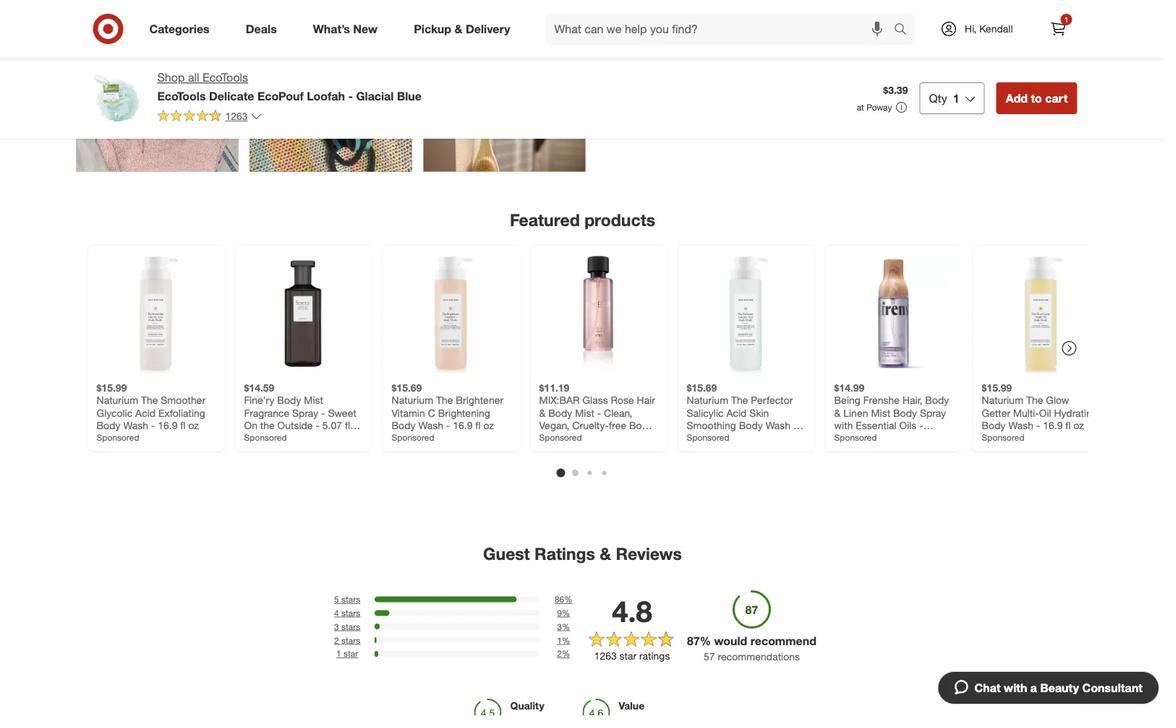 Task type: locate. For each thing, give the bounding box(es) containing it.
5 up 4
[[334, 595, 339, 605]]

$15.69 inside $15.69 naturium the perfector salicylic acid skin smoothing body wash - 16.9 fl oz
[[687, 382, 717, 394]]

2 for 2 stars
[[334, 635, 339, 646]]

qty 1
[[929, 91, 960, 105]]

4 stars from the top
[[341, 635, 360, 646]]

acid inside $15.69 naturium the perfector salicylic acid skin smoothing body wash - 16.9 fl oz
[[727, 407, 747, 419]]

1 for 1
[[1065, 15, 1069, 24]]

oz inside $15.99 naturium the smoother glycolic acid exfoliating body wash - 16.9 fl oz sponsored
[[188, 419, 199, 432]]

$15.99 inside $15.99 naturium the smoother glycolic acid exfoliating body wash - 16.9 fl oz sponsored
[[97, 382, 127, 394]]

1 $15.69 from the left
[[392, 382, 422, 394]]

% for 86
[[564, 595, 573, 605]]

&
[[455, 22, 463, 36], [539, 407, 546, 419], [834, 407, 841, 419], [568, 432, 575, 445], [600, 544, 611, 565]]

naturium left exfoliating
[[97, 394, 138, 407]]

2 $15.99 from the left
[[982, 382, 1012, 394]]

2 acid from the left
[[727, 407, 747, 419]]

oz down the smoother
[[188, 419, 199, 432]]

- right 'skin'
[[794, 419, 798, 432]]

stars for 5 stars
[[341, 595, 360, 605]]

acid right glycolic
[[135, 407, 156, 419]]

1 naturium from the left
[[97, 394, 138, 407]]

% for 2
[[562, 649, 570, 660]]

ratings
[[640, 651, 670, 663]]

mist for being
[[871, 407, 891, 419]]

hair
[[637, 394, 655, 407], [578, 432, 596, 445]]

fine'ry
[[244, 394, 275, 407]]

sponsored inside $15.69 naturium the brightener vitamin c brightening body wash - 16.9 fl oz sponsored
[[392, 432, 435, 443]]

hair right rose
[[637, 394, 655, 407]]

- right cloud
[[909, 432, 913, 445]]

pickup & delivery link
[[402, 13, 528, 45]]

mist right the linen
[[871, 407, 891, 419]]

brightening
[[438, 407, 490, 419]]

$15.69 up vitamin at the bottom of page
[[392, 382, 422, 394]]

3 down 4
[[334, 622, 339, 633]]

- right c
[[446, 419, 450, 432]]

1 $15.99 from the left
[[97, 382, 127, 394]]

1 vertical spatial 1263
[[594, 651, 617, 663]]

mix:bar glass rose hair & body mist - clean, vegan, cruelty-free body spray & hair perfume for women - 5 fl oz image
[[539, 254, 658, 373]]

vitamin
[[392, 407, 425, 419]]

oz left "the"
[[244, 432, 255, 445]]

star for 1263
[[620, 651, 637, 663]]

16.9 down glow
[[1043, 419, 1063, 432]]

1 the from the left
[[141, 394, 158, 407]]

& left the linen
[[834, 407, 841, 419]]

hi,
[[965, 22, 977, 35]]

- inside '$15.99 naturium the glow getter multi-oil hydrating body wash - 16.9 fl oz sponsored'
[[1037, 419, 1041, 432]]

mist right vegan,
[[575, 407, 595, 419]]

mist left sweet
[[304, 394, 323, 407]]

star down 2 stars on the left bottom of page
[[344, 649, 358, 660]]

$11.19
[[539, 382, 570, 394]]

search button
[[888, 13, 922, 48]]

1 acid from the left
[[135, 407, 156, 419]]

mix:bar
[[539, 394, 580, 407]]

recommend
[[751, 635, 817, 649]]

$15.69 inside $15.69 naturium the brightener vitamin c brightening body wash - 16.9 fl oz sponsored
[[392, 382, 422, 394]]

- left exfoliating
[[151, 419, 155, 432]]

6 sponsored from the left
[[834, 432, 877, 443]]

1 down 2 stars on the left bottom of page
[[336, 649, 341, 660]]

spray down the mix:bar
[[539, 432, 566, 445]]

naturium up smoothing
[[687, 394, 729, 407]]

oil
[[1039, 407, 1052, 419]]

the for oil
[[1027, 394, 1044, 407]]

1 horizontal spatial spray
[[539, 432, 566, 445]]

fl down brightener at the bottom of page
[[476, 419, 481, 432]]

c
[[428, 407, 435, 419]]

featured
[[510, 210, 580, 230]]

1263 inside "1263" link
[[225, 110, 248, 123]]

1
[[1065, 15, 1069, 24], [953, 91, 960, 105], [557, 635, 562, 646], [336, 649, 341, 660]]

poway
[[867, 102, 892, 113]]

4 wash from the left
[[1009, 419, 1034, 432]]

oz
[[188, 419, 199, 432], [484, 419, 494, 432], [1074, 419, 1084, 432], [244, 432, 255, 445], [717, 432, 728, 445], [932, 432, 943, 445], [600, 445, 610, 457]]

the for brightening
[[436, 394, 453, 407]]

0 vertical spatial 2
[[334, 635, 339, 646]]

naturium for glycolic
[[97, 394, 138, 407]]

0 horizontal spatial 1263
[[225, 110, 248, 123]]

fl down cruelty-
[[592, 445, 597, 457]]

16.9
[[158, 419, 178, 432], [453, 419, 473, 432], [1043, 419, 1063, 432], [687, 432, 707, 445]]

oz down free
[[600, 445, 610, 457]]

0 horizontal spatial 2
[[334, 635, 339, 646]]

fl down the smoother
[[180, 419, 186, 432]]

0 horizontal spatial mist
[[304, 394, 323, 407]]

with down being on the right bottom of the page
[[834, 419, 853, 432]]

1 3 from the left
[[334, 622, 339, 633]]

ecotools down shop
[[157, 89, 206, 103]]

5 inside $11.19 mix:bar glass rose hair & body mist - clean, vegan, cruelty-free body spray & hair perfume for women - 5 fl oz
[[583, 445, 589, 457]]

spray inside $14.99 being frenshe hair, body & linen mist body spray with essential oils - lavender cloud - 5 fl oz
[[920, 407, 946, 419]]

$15.99 inside '$15.99 naturium the glow getter multi-oil hydrating body wash - 16.9 fl oz sponsored'
[[982, 382, 1012, 394]]

naturium inside $15.99 naturium the smoother glycolic acid exfoliating body wash - 16.9 fl oz sponsored
[[97, 394, 138, 407]]

1 horizontal spatial mist
[[575, 407, 595, 419]]

reviews
[[616, 544, 682, 565]]

outside
[[277, 419, 313, 432]]

acid left 'skin'
[[727, 407, 747, 419]]

spray left 5.07
[[292, 407, 318, 419]]

fl right oils
[[924, 432, 930, 445]]

what's new link
[[301, 13, 396, 45]]

deals
[[246, 22, 277, 36]]

3 the from the left
[[731, 394, 748, 407]]

0 horizontal spatial star
[[344, 649, 358, 660]]

0 horizontal spatial acid
[[135, 407, 156, 419]]

4
[[334, 608, 339, 619]]

oz right oil
[[1074, 419, 1084, 432]]

sponsored down fragrance
[[244, 432, 287, 443]]

0 horizontal spatial hair
[[578, 432, 596, 445]]

fl down salicylic
[[709, 432, 715, 445]]

1263
[[225, 110, 248, 123], [594, 651, 617, 663]]

$15.99 naturium the glow getter multi-oil hydrating body wash - 16.9 fl oz sponsored
[[982, 382, 1098, 443]]

oz right oils
[[932, 432, 943, 445]]

% down "1 %"
[[562, 649, 570, 660]]

sponsored down the linen
[[834, 432, 877, 443]]

fl inside $14.99 being frenshe hair, body & linen mist body spray with essential oils - lavender cloud - 5 fl oz
[[924, 432, 930, 445]]

1 sponsored from the left
[[97, 432, 139, 443]]

star for 1
[[344, 649, 358, 660]]

87
[[687, 635, 700, 649]]

16.9 down the smoother
[[158, 419, 178, 432]]

spray
[[292, 407, 318, 419], [920, 407, 946, 419], [539, 432, 566, 445]]

$15.99 up glycolic
[[97, 382, 127, 394]]

the inside '$15.99 naturium the glow getter multi-oil hydrating body wash - 16.9 fl oz sponsored'
[[1027, 394, 1044, 407]]

qty
[[929, 91, 948, 105]]

stars up 3 stars
[[341, 608, 360, 619]]

1 up the 2 %
[[557, 635, 562, 646]]

2 horizontal spatial mist
[[871, 407, 891, 419]]

new
[[353, 22, 378, 36]]

1263 for 1263 star ratings
[[594, 651, 617, 663]]

sponsored down salicylic
[[687, 432, 730, 443]]

cruelty-
[[572, 419, 609, 432]]

2 stars from the top
[[341, 608, 360, 619]]

smoothing
[[687, 419, 736, 432]]

wash inside '$15.99 naturium the glow getter multi-oil hydrating body wash - 16.9 fl oz sponsored'
[[1009, 419, 1034, 432]]

acid for body
[[727, 407, 747, 419]]

image of ecotools delicate ecopouf loofah - glacial blue image
[[88, 69, 146, 127]]

% up '9 %'
[[564, 595, 573, 605]]

-
[[348, 89, 353, 103], [321, 407, 325, 419], [597, 407, 601, 419], [151, 419, 155, 432], [316, 419, 320, 432], [446, 419, 450, 432], [794, 419, 798, 432], [920, 419, 924, 432], [1037, 419, 1041, 432], [909, 432, 913, 445], [577, 445, 581, 457]]

0 horizontal spatial $15.99
[[97, 382, 127, 394]]

%
[[564, 595, 573, 605], [562, 608, 570, 619], [562, 622, 570, 633], [700, 635, 711, 649], [562, 635, 570, 646], [562, 649, 570, 660]]

1 for 1 star
[[336, 649, 341, 660]]

16.9 inside '$15.99 naturium the glow getter multi-oil hydrating body wash - 16.9 fl oz sponsored'
[[1043, 419, 1063, 432]]

categories
[[149, 22, 210, 36]]

sponsored down vitamin at the bottom of page
[[392, 432, 435, 443]]

oz inside $11.19 mix:bar glass rose hair & body mist - clean, vegan, cruelty-free body spray & hair perfume for women - 5 fl oz
[[600, 445, 610, 457]]

- left glacial
[[348, 89, 353, 103]]

sponsored down the getter
[[982, 432, 1025, 443]]

stars up 2 stars on the left bottom of page
[[341, 622, 360, 633]]

1 horizontal spatial $15.99
[[982, 382, 1012, 394]]

4 sponsored from the left
[[539, 432, 582, 443]]

hair left perfume
[[578, 432, 596, 445]]

1 horizontal spatial star
[[620, 651, 637, 663]]

the inside $15.69 naturium the brightener vitamin c brightening body wash - 16.9 fl oz sponsored
[[436, 394, 453, 407]]

2 horizontal spatial spray
[[920, 407, 946, 419]]

5 down cruelty-
[[583, 445, 589, 457]]

what's new
[[313, 22, 378, 36]]

2 down 3 stars
[[334, 635, 339, 646]]

4.8
[[612, 594, 652, 629]]

1 wash from the left
[[123, 419, 148, 432]]

$15.99 up the getter
[[982, 382, 1012, 394]]

$15.69 up salicylic
[[687, 382, 717, 394]]

shop
[[157, 71, 185, 85]]

1 vertical spatial with
[[1004, 681, 1028, 696]]

sweet
[[328, 407, 356, 419]]

with
[[834, 419, 853, 432], [1004, 681, 1028, 696]]

products
[[585, 210, 656, 230]]

pickup
[[414, 22, 451, 36]]

2 3 from the left
[[557, 622, 562, 633]]

naturium the perfector salicylic acid skin smoothing body wash - 16.9 fl oz image
[[687, 254, 806, 373]]

9 %
[[557, 608, 570, 619]]

0 vertical spatial 1263
[[225, 110, 248, 123]]

3 down the 9
[[557, 622, 562, 633]]

$14.99
[[834, 382, 865, 394]]

5
[[916, 432, 922, 445], [583, 445, 589, 457], [334, 595, 339, 605]]

16.9 down brightener at the bottom of page
[[453, 419, 473, 432]]

the left glow
[[1027, 394, 1044, 407]]

naturium for vitamin
[[392, 394, 433, 407]]

fl inside '$15.99 naturium the glow getter multi-oil hydrating body wash - 16.9 fl oz sponsored'
[[1066, 419, 1071, 432]]

3 wash from the left
[[766, 419, 791, 432]]

the left the smoother
[[141, 394, 158, 407]]

mist inside $11.19 mix:bar glass rose hair & body mist - clean, vegan, cruelty-free body spray & hair perfume for women - 5 fl oz
[[575, 407, 595, 419]]

the right c
[[436, 394, 453, 407]]

1 horizontal spatial 5
[[583, 445, 589, 457]]

5 right cloud
[[916, 432, 922, 445]]

% up the 2 %
[[562, 635, 570, 646]]

% down 86 %
[[562, 608, 570, 619]]

$15.69 naturium the brightener vitamin c brightening body wash - 16.9 fl oz sponsored
[[392, 382, 504, 443]]

stars for 3 stars
[[341, 622, 360, 633]]

the inside $15.69 naturium the perfector salicylic acid skin smoothing body wash - 16.9 fl oz
[[731, 394, 748, 407]]

2 the from the left
[[436, 394, 453, 407]]

sponsored up women
[[539, 432, 582, 443]]

0 horizontal spatial with
[[834, 419, 853, 432]]

1 horizontal spatial acid
[[727, 407, 747, 419]]

3 for 3 stars
[[334, 622, 339, 633]]

1 horizontal spatial $15.69
[[687, 382, 717, 394]]

3 naturium from the left
[[687, 394, 729, 407]]

1 vertical spatial 2
[[557, 649, 562, 660]]

5 stars
[[334, 595, 360, 605]]

wash inside $15.69 naturium the brightener vitamin c brightening body wash - 16.9 fl oz sponsored
[[418, 419, 443, 432]]

oz inside $15.69 naturium the perfector salicylic acid skin smoothing body wash - 16.9 fl oz
[[717, 432, 728, 445]]

exfoliating
[[158, 407, 205, 419]]

- left sweet
[[321, 407, 325, 419]]

0 vertical spatial with
[[834, 419, 853, 432]]

$11.19 mix:bar glass rose hair & body mist - clean, vegan, cruelty-free body spray & hair perfume for women - 5 fl oz
[[539, 382, 655, 457]]

add
[[1006, 91, 1028, 105]]

body inside $14.59 fine'ry body mist fragrance spray - sweet on the outside - 5.07 fl oz
[[277, 394, 301, 407]]

2 naturium from the left
[[392, 394, 433, 407]]

1263 down delicate
[[225, 110, 248, 123]]

0 horizontal spatial 3
[[334, 622, 339, 633]]

$15.99
[[97, 382, 127, 394], [982, 382, 1012, 394]]

16.9 down salicylic
[[687, 432, 707, 445]]

2 down "1 %"
[[557, 649, 562, 660]]

1263 star ratings
[[594, 651, 670, 663]]

1 horizontal spatial hair
[[637, 394, 655, 407]]

the left 'skin'
[[731, 394, 748, 407]]

1263 for 1263
[[225, 110, 248, 123]]

stars up 4 stars
[[341, 595, 360, 605]]

% inside 87 % would recommend 57 recommendations
[[700, 635, 711, 649]]

ecotools up delicate
[[203, 71, 248, 85]]

categories link
[[137, 13, 228, 45]]

oz down brightener at the bottom of page
[[484, 419, 494, 432]]

naturium left brightening
[[392, 394, 433, 407]]

stars down 3 stars
[[341, 635, 360, 646]]

fl inside $14.59 fine'ry body mist fragrance spray - sweet on the outside - 5.07 fl oz
[[345, 419, 350, 432]]

2
[[334, 635, 339, 646], [557, 649, 562, 660]]

the inside $15.99 naturium the smoother glycolic acid exfoliating body wash - 16.9 fl oz sponsored
[[141, 394, 158, 407]]

1 horizontal spatial 2
[[557, 649, 562, 660]]

fl right oil
[[1066, 419, 1071, 432]]

0 horizontal spatial $15.69
[[392, 382, 422, 394]]

wash inside $15.69 naturium the perfector salicylic acid skin smoothing body wash - 16.9 fl oz
[[766, 419, 791, 432]]

spray right oils
[[920, 407, 946, 419]]

0 horizontal spatial 5
[[334, 595, 339, 605]]

4 naturium from the left
[[982, 394, 1024, 407]]

mist inside $14.99 being frenshe hair, body & linen mist body spray with essential oils - lavender cloud - 5 fl oz
[[871, 407, 891, 419]]

oils
[[900, 419, 917, 432]]

- inside $15.69 naturium the brightener vitamin c brightening body wash - 16.9 fl oz sponsored
[[446, 419, 450, 432]]

1263 right the 2 %
[[594, 651, 617, 663]]

naturium the brightener vitamin c brightening body wash - 16.9 fl oz image
[[392, 254, 510, 373]]

% up 57
[[700, 635, 711, 649]]

ecopouf
[[257, 89, 304, 103]]

sponsored down glycolic
[[97, 432, 139, 443]]

4 the from the left
[[1027, 394, 1044, 407]]

0 horizontal spatial spray
[[292, 407, 318, 419]]

naturium inside '$15.99 naturium the glow getter multi-oil hydrating body wash - 16.9 fl oz sponsored'
[[982, 394, 1024, 407]]

% down '9 %'
[[562, 622, 570, 633]]

3 stars from the top
[[341, 622, 360, 633]]

$15.69 naturium the perfector salicylic acid skin smoothing body wash - 16.9 fl oz
[[687, 382, 798, 445]]

spray inside $14.59 fine'ry body mist fragrance spray - sweet on the outside - 5.07 fl oz
[[292, 407, 318, 419]]

1 horizontal spatial 3
[[557, 622, 562, 633]]

2 horizontal spatial 5
[[916, 432, 922, 445]]

acid inside $15.99 naturium the smoother glycolic acid exfoliating body wash - 16.9 fl oz sponsored
[[135, 407, 156, 419]]

acid
[[135, 407, 156, 419], [727, 407, 747, 419]]

naturium left oil
[[982, 394, 1024, 407]]

naturium inside $15.69 naturium the perfector salicylic acid skin smoothing body wash - 16.9 fl oz
[[687, 394, 729, 407]]

$15.69
[[392, 382, 422, 394], [687, 382, 717, 394]]

1 horizontal spatial with
[[1004, 681, 1028, 696]]

3 %
[[557, 622, 570, 633]]

$15.99 for naturium the smoother glycolic acid exfoliating body wash - 16.9 fl oz
[[97, 382, 127, 394]]

fl right 5.07
[[345, 419, 350, 432]]

2 wash from the left
[[418, 419, 443, 432]]

fl
[[180, 419, 186, 432], [345, 419, 350, 432], [476, 419, 481, 432], [1066, 419, 1071, 432], [709, 432, 715, 445], [924, 432, 930, 445], [592, 445, 597, 457]]

star
[[344, 649, 358, 660], [620, 651, 637, 663]]

1 horizontal spatial 1263
[[594, 651, 617, 663]]

star left ratings
[[620, 651, 637, 663]]

7 sponsored from the left
[[982, 432, 1025, 443]]

loofah
[[307, 89, 345, 103]]

1 stars from the top
[[341, 595, 360, 605]]

with left a
[[1004, 681, 1028, 696]]

1 right kendall
[[1065, 15, 1069, 24]]

3 sponsored from the left
[[392, 432, 435, 443]]

naturium inside $15.69 naturium the brightener vitamin c brightening body wash - 16.9 fl oz sponsored
[[392, 394, 433, 407]]

- right oils
[[920, 419, 924, 432]]

1 for 1 %
[[557, 635, 562, 646]]

2 $15.69 from the left
[[687, 382, 717, 394]]

16.9 inside $15.99 naturium the smoother glycolic acid exfoliating body wash - 16.9 fl oz sponsored
[[158, 419, 178, 432]]

1 %
[[557, 635, 570, 646]]

quality
[[510, 700, 545, 713]]

- inside $15.69 naturium the perfector salicylic acid skin smoothing body wash - 16.9 fl oz
[[794, 419, 798, 432]]

0 vertical spatial hair
[[637, 394, 655, 407]]

- left "hydrating"
[[1037, 419, 1041, 432]]

oz down salicylic
[[717, 432, 728, 445]]



Task type: describe. For each thing, give the bounding box(es) containing it.
women
[[539, 445, 574, 457]]

skin
[[750, 407, 769, 419]]

$15.69 for naturium the brightener vitamin c brightening body wash - 16.9 fl oz
[[392, 382, 422, 394]]

user image by @beautyyallure_ image
[[250, 10, 412, 172]]

1263 link
[[157, 109, 262, 126]]

87 % would recommend 57 recommendations
[[687, 635, 817, 664]]

multi-
[[1014, 407, 1039, 419]]

naturium the smoother glycolic acid exfoliating body wash - 16.9 fl oz image
[[97, 254, 215, 373]]

& right ratings
[[600, 544, 611, 565]]

fragrance
[[244, 407, 289, 419]]

mist inside $14.59 fine'ry body mist fragrance spray - sweet on the outside - 5.07 fl oz
[[304, 394, 323, 407]]

guest ratings & reviews
[[483, 544, 682, 565]]

2 stars
[[334, 635, 360, 646]]

- inside $15.99 naturium the smoother glycolic acid exfoliating body wash - 16.9 fl oz sponsored
[[151, 419, 155, 432]]

oz inside $14.99 being frenshe hair, body & linen mist body spray with essential oils - lavender cloud - 5 fl oz
[[932, 432, 943, 445]]

9
[[557, 608, 562, 619]]

getter
[[982, 407, 1011, 419]]

oz inside '$15.99 naturium the glow getter multi-oil hydrating body wash - 16.9 fl oz sponsored'
[[1074, 419, 1084, 432]]

2 for 2 %
[[557, 649, 562, 660]]

a
[[1031, 681, 1037, 696]]

5 inside $14.99 being frenshe hair, body & linen mist body spray with essential oils - lavender cloud - 5 fl oz
[[916, 432, 922, 445]]

% for 1
[[562, 635, 570, 646]]

user image by @the_calebalexander image
[[424, 10, 586, 172]]

- left 5.07
[[316, 419, 320, 432]]

the for exfoliating
[[141, 394, 158, 407]]

cloud
[[879, 432, 906, 445]]

$3.39
[[884, 84, 908, 97]]

5 sponsored from the left
[[687, 432, 730, 443]]

beauty
[[1041, 681, 1079, 696]]

fine'ry body mist fragrance spray - sweet on the outside - 5.07 fl oz image
[[244, 254, 363, 373]]

fl inside $11.19 mix:bar glass rose hair & body mist - clean, vegan, cruelty-free body spray & hair perfume for women - 5 fl oz
[[592, 445, 597, 457]]

$15.99 naturium the smoother glycolic acid exfoliating body wash - 16.9 fl oz sponsored
[[97, 382, 206, 443]]

featured products
[[510, 210, 656, 230]]

86 %
[[555, 595, 573, 605]]

body inside '$15.99 naturium the glow getter multi-oil hydrating body wash - 16.9 fl oz sponsored'
[[982, 419, 1006, 432]]

on
[[244, 419, 257, 432]]

user image by @lifeofken258 image
[[76, 10, 238, 172]]

blue
[[397, 89, 422, 103]]

sponsored inside $15.99 naturium the smoother glycolic acid exfoliating body wash - 16.9 fl oz sponsored
[[97, 432, 139, 443]]

body inside $15.69 naturium the brightener vitamin c brightening body wash - 16.9 fl oz sponsored
[[392, 419, 416, 432]]

naturium for salicylic
[[687, 394, 729, 407]]

3 for 3 %
[[557, 622, 562, 633]]

naturium the glow getter multi-oil hydrating body wash - 16.9 fl oz image
[[982, 254, 1101, 373]]

chat with a beauty consultant button
[[938, 672, 1160, 705]]

16.9 inside $15.69 naturium the perfector salicylic acid skin smoothing body wash - 16.9 fl oz
[[687, 432, 707, 445]]

what's
[[313, 22, 350, 36]]

with inside $14.99 being frenshe hair, body & linen mist body spray with essential oils - lavender cloud - 5 fl oz
[[834, 419, 853, 432]]

& right 'pickup'
[[455, 22, 463, 36]]

1 right the qty
[[953, 91, 960, 105]]

cart
[[1046, 91, 1068, 105]]

delicate
[[209, 89, 254, 103]]

sponsored inside '$15.99 naturium the glow getter multi-oil hydrating body wash - 16.9 fl oz sponsored'
[[982, 432, 1025, 443]]

$15.99 for naturium the glow getter multi-oil hydrating body wash - 16.9 fl oz
[[982, 382, 1012, 394]]

smoother
[[161, 394, 206, 407]]

brightener
[[456, 394, 504, 407]]

acid for wash
[[135, 407, 156, 419]]

hydrating
[[1054, 407, 1098, 419]]

3 stars
[[334, 622, 360, 633]]

- left clean,
[[597, 407, 601, 419]]

recommendations
[[718, 651, 800, 664]]

1 vertical spatial hair
[[578, 432, 596, 445]]

mist for mix:bar
[[575, 407, 595, 419]]

1 vertical spatial ecotools
[[157, 89, 206, 103]]

rose
[[611, 394, 634, 407]]

deals link
[[233, 13, 295, 45]]

vegan,
[[539, 419, 570, 432]]

clean,
[[604, 407, 633, 419]]

chat
[[975, 681, 1001, 696]]

2 %
[[557, 649, 570, 660]]

4 stars
[[334, 608, 360, 619]]

guest
[[483, 544, 530, 565]]

hair,
[[903, 394, 923, 407]]

the
[[260, 419, 275, 432]]

delivery
[[466, 22, 510, 36]]

- right women
[[577, 445, 581, 457]]

% for 9
[[562, 608, 570, 619]]

fl inside $15.99 naturium the smoother glycolic acid exfoliating body wash - 16.9 fl oz sponsored
[[180, 419, 186, 432]]

glacial
[[356, 89, 394, 103]]

all
[[188, 71, 199, 85]]

kendall
[[980, 22, 1013, 35]]

hi, kendall
[[965, 22, 1013, 35]]

would
[[714, 635, 748, 649]]

5.07
[[322, 419, 342, 432]]

perfector
[[751, 394, 793, 407]]

86
[[555, 595, 564, 605]]

the for skin
[[731, 394, 748, 407]]

frenshe
[[864, 394, 900, 407]]

% for 87
[[700, 635, 711, 649]]

What can we help you find? suggestions appear below search field
[[546, 13, 898, 45]]

with inside button
[[1004, 681, 1028, 696]]

glass
[[583, 394, 608, 407]]

0 vertical spatial ecotools
[[203, 71, 248, 85]]

wash inside $15.99 naturium the smoother glycolic acid exfoliating body wash - 16.9 fl oz sponsored
[[123, 419, 148, 432]]

for
[[640, 432, 652, 445]]

glycolic
[[97, 407, 133, 419]]

ratings
[[535, 544, 595, 565]]

oz inside $14.59 fine'ry body mist fragrance spray - sweet on the outside - 5.07 fl oz
[[244, 432, 255, 445]]

naturium for getter
[[982, 394, 1024, 407]]

salicylic
[[687, 407, 724, 419]]

$14.99 being frenshe hair, body & linen mist body spray with essential oils - lavender cloud - 5 fl oz
[[834, 382, 949, 445]]

& inside $14.99 being frenshe hair, body & linen mist body spray with essential oils - lavender cloud - 5 fl oz
[[834, 407, 841, 419]]

essential
[[856, 419, 897, 432]]

perfume
[[599, 432, 637, 445]]

1 star
[[336, 649, 358, 660]]

& down the mix:bar
[[568, 432, 575, 445]]

57
[[704, 651, 715, 664]]

glow
[[1046, 394, 1070, 407]]

body inside $15.99 naturium the smoother glycolic acid exfoliating body wash - 16.9 fl oz sponsored
[[97, 419, 121, 432]]

spray inside $11.19 mix:bar glass rose hair & body mist - clean, vegan, cruelty-free body spray & hair perfume for women - 5 fl oz
[[539, 432, 566, 445]]

chat with a beauty consultant
[[975, 681, 1143, 696]]

16.9 inside $15.69 naturium the brightener vitamin c brightening body wash - 16.9 fl oz sponsored
[[453, 419, 473, 432]]

stars for 4 stars
[[341, 608, 360, 619]]

$14.59
[[244, 382, 274, 394]]

fl inside $15.69 naturium the brightener vitamin c brightening body wash - 16.9 fl oz sponsored
[[476, 419, 481, 432]]

2 sponsored from the left
[[244, 432, 287, 443]]

being frenshe hair, body & linen mist body spray with essential oils - lavender cloud - 5 fl oz image
[[834, 254, 953, 373]]

at
[[857, 102, 864, 113]]

- inside shop all ecotools ecotools delicate ecopouf loofah - glacial blue
[[348, 89, 353, 103]]

add to cart button
[[997, 82, 1078, 114]]

oz inside $15.69 naturium the brightener vitamin c brightening body wash - 16.9 fl oz sponsored
[[484, 419, 494, 432]]

search
[[888, 23, 922, 37]]

fl inside $15.69 naturium the perfector salicylic acid skin smoothing body wash - 16.9 fl oz
[[709, 432, 715, 445]]

& down $11.19
[[539, 407, 546, 419]]

body inside $15.69 naturium the perfector salicylic acid skin smoothing body wash - 16.9 fl oz
[[739, 419, 763, 432]]

pickup & delivery
[[414, 22, 510, 36]]

stars for 2 stars
[[341, 635, 360, 646]]

$15.69 for naturium the perfector salicylic acid skin smoothing body wash - 16.9 fl oz
[[687, 382, 717, 394]]

value
[[619, 700, 645, 713]]

at poway
[[857, 102, 892, 113]]

consultant
[[1083, 681, 1143, 696]]

% for 3
[[562, 622, 570, 633]]



Task type: vqa. For each thing, say whether or not it's contained in the screenshot.


